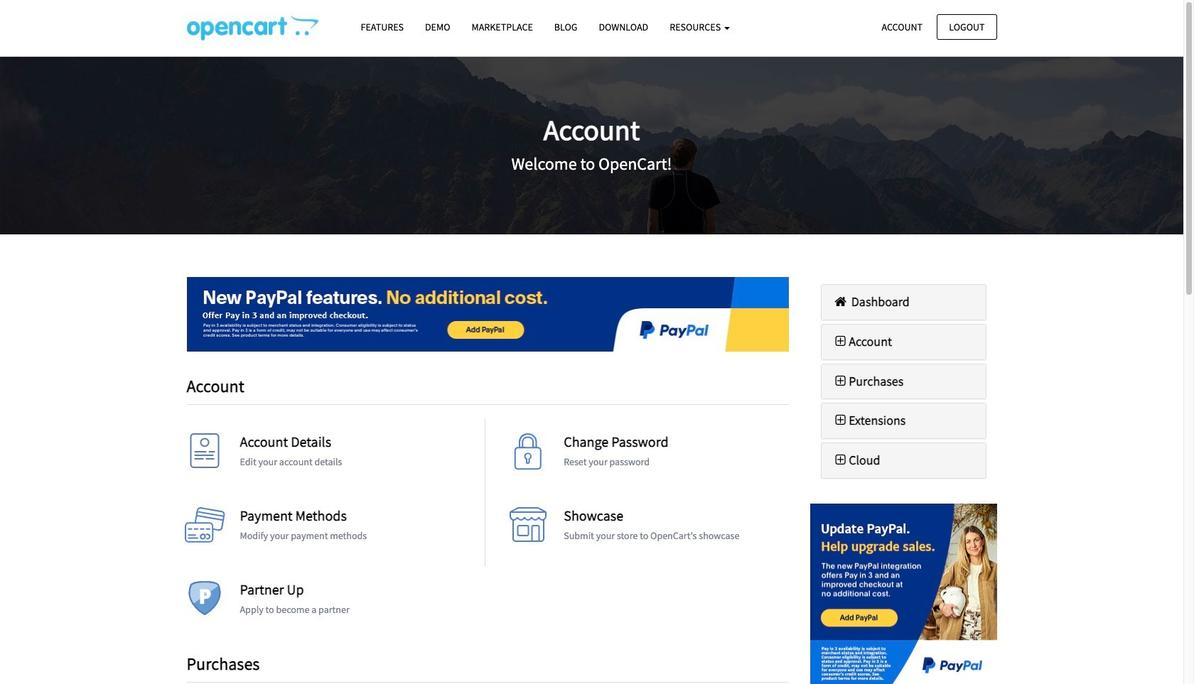Task type: describe. For each thing, give the bounding box(es) containing it.
payment methods image
[[183, 507, 226, 550]]

home image
[[832, 296, 849, 308]]

apply to become a partner image
[[183, 581, 226, 624]]

showcase image
[[507, 507, 550, 550]]

3 plus square o image from the top
[[832, 454, 849, 467]]

2 plus square o image from the top
[[832, 415, 849, 427]]



Task type: locate. For each thing, give the bounding box(es) containing it.
2 vertical spatial plus square o image
[[832, 454, 849, 467]]

paypal image
[[187, 277, 789, 352], [810, 504, 997, 684]]

1 horizontal spatial paypal image
[[810, 504, 997, 684]]

0 horizontal spatial paypal image
[[187, 277, 789, 352]]

account image
[[183, 433, 226, 476]]

plus square o image
[[832, 375, 849, 388]]

1 vertical spatial paypal image
[[810, 504, 997, 684]]

opencart - your account image
[[187, 15, 318, 41]]

0 vertical spatial plus square o image
[[832, 335, 849, 348]]

plus square o image
[[832, 335, 849, 348], [832, 415, 849, 427], [832, 454, 849, 467]]

change password image
[[507, 433, 550, 476]]

1 plus square o image from the top
[[832, 335, 849, 348]]

0 vertical spatial paypal image
[[187, 277, 789, 352]]

1 vertical spatial plus square o image
[[832, 415, 849, 427]]



Task type: vqa. For each thing, say whether or not it's contained in the screenshot.
TO within Subscribe To Our Newsletters And Stay Informed Of New Releases And Other Opencart Events.
no



